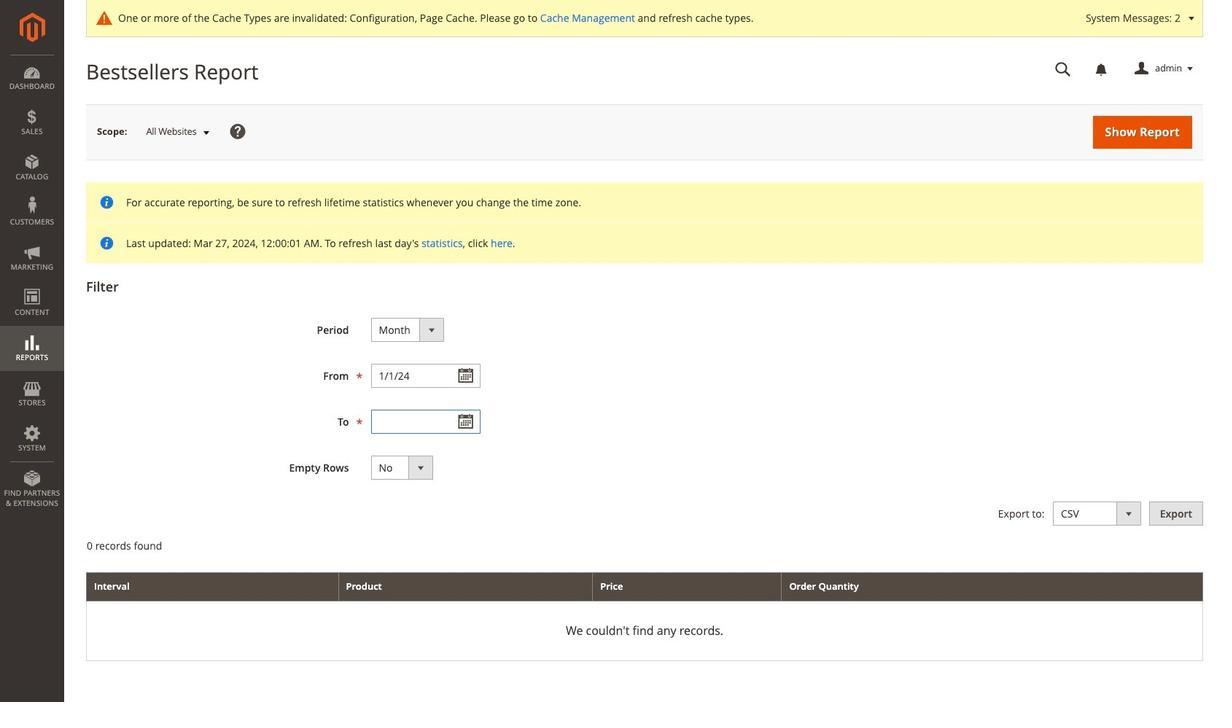 Task type: locate. For each thing, give the bounding box(es) containing it.
None text field
[[1045, 56, 1082, 82]]

None text field
[[371, 364, 480, 388], [371, 410, 480, 434], [371, 364, 480, 388], [371, 410, 480, 434]]

menu bar
[[0, 55, 64, 516]]

magento admin panel image
[[19, 12, 45, 42]]



Task type: vqa. For each thing, say whether or not it's contained in the screenshot.
tab list
no



